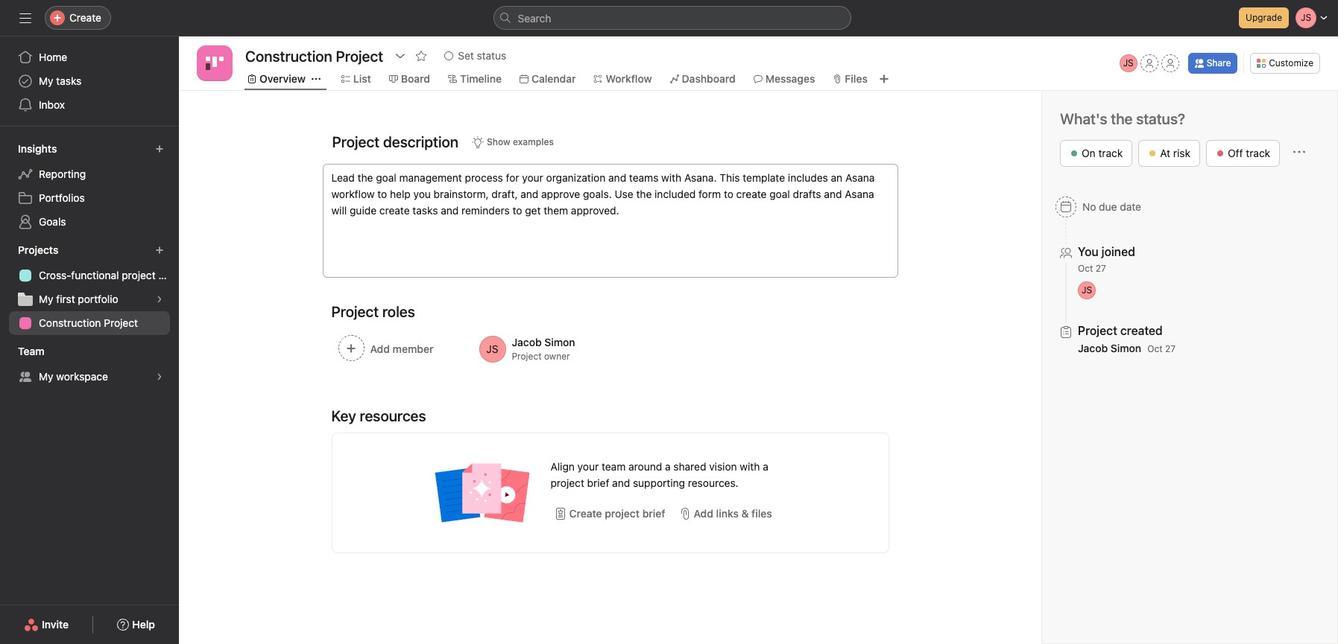 Task type: vqa. For each thing, say whether or not it's contained in the screenshot.
topmost the "the"
yes



Task type: locate. For each thing, give the bounding box(es) containing it.
my inside projects element
[[39, 293, 53, 306]]

set status
[[458, 49, 506, 62]]

project inside button
[[605, 508, 640, 520]]

0 horizontal spatial project
[[122, 269, 156, 282]]

1 vertical spatial oct
[[1147, 344, 1163, 355]]

my down team dropdown button
[[39, 370, 53, 383]]

project
[[122, 269, 156, 282], [550, 477, 584, 490], [605, 508, 640, 520]]

0 vertical spatial brief
[[587, 477, 609, 490]]

your left team at the left bottom of the page
[[577, 461, 599, 473]]

get
[[525, 204, 541, 217]]

management
[[399, 171, 462, 184]]

my tasks link
[[9, 69, 170, 93]]

js up what's the status?
[[1123, 57, 1134, 69]]

see details, my first portfolio image
[[155, 295, 164, 304]]

my up inbox
[[39, 75, 53, 87]]

global element
[[0, 37, 179, 126]]

27 down you joined button
[[1096, 263, 1106, 275]]

27 inside you joined oct 27
[[1096, 263, 1106, 275]]

off
[[1228, 147, 1243, 160]]

2 vertical spatial project
[[605, 508, 640, 520]]

create down template at the top
[[736, 188, 767, 201]]

track inside button
[[1246, 147, 1270, 160]]

1 vertical spatial tasks
[[413, 204, 438, 217]]

the up "workflow"
[[358, 171, 373, 184]]

1 horizontal spatial your
[[577, 461, 599, 473]]

no due date
[[1082, 201, 1141, 213]]

my for my workspace
[[39, 370, 53, 383]]

the
[[358, 171, 373, 184], [636, 188, 652, 201]]

a right vision
[[763, 461, 768, 473]]

js
[[1123, 57, 1134, 69], [1082, 285, 1092, 296]]

with inside lead the goal management process for your organization and teams with asana. this template includes an asana workflow to help you brainstorm, draft, and approve goals. use the included form to create goal drafts and asana will guide create tasks and reminders to get them approved.
[[661, 171, 681, 184]]

around
[[628, 461, 662, 473]]

project
[[104, 317, 138, 329], [512, 351, 542, 362]]

0 horizontal spatial a
[[665, 461, 671, 473]]

my inside teams element
[[39, 370, 53, 383]]

dashboard
[[682, 72, 736, 85]]

0 horizontal spatial oct
[[1078, 263, 1093, 275]]

0 vertical spatial oct
[[1078, 263, 1093, 275]]

your inside align your team around a shared vision with a project brief and supporting resources.
[[577, 461, 599, 473]]

and
[[608, 171, 626, 184], [520, 188, 538, 201], [824, 188, 842, 201], [441, 204, 459, 217], [612, 477, 630, 490]]

invite
[[42, 619, 69, 631]]

1 vertical spatial your
[[577, 461, 599, 473]]

on track
[[1082, 147, 1123, 160]]

1 horizontal spatial a
[[763, 461, 768, 473]]

my left first
[[39, 293, 53, 306]]

create inside button
[[569, 508, 602, 520]]

my workspace
[[39, 370, 108, 383]]

construction project
[[39, 317, 138, 329]]

0 horizontal spatial with
[[661, 171, 681, 184]]

track for off track
[[1246, 147, 1270, 160]]

no
[[1082, 201, 1096, 213]]

board
[[401, 72, 430, 85]]

you joined button
[[1078, 245, 1135, 260]]

0 vertical spatial create
[[69, 11, 101, 24]]

1 vertical spatial project
[[550, 477, 584, 490]]

1 horizontal spatial project
[[550, 477, 584, 490]]

1 vertical spatial goal
[[769, 188, 790, 201]]

27 right simon
[[1165, 344, 1176, 355]]

to left get
[[513, 204, 522, 217]]

the down teams
[[636, 188, 652, 201]]

0 vertical spatial create
[[736, 188, 767, 201]]

to down this
[[724, 188, 733, 201]]

workflow
[[331, 188, 375, 201]]

0 vertical spatial js
[[1123, 57, 1134, 69]]

1 vertical spatial 27
[[1165, 344, 1176, 355]]

1 horizontal spatial create
[[569, 508, 602, 520]]

0 vertical spatial asana
[[845, 171, 875, 184]]

create down align
[[569, 508, 602, 520]]

0 horizontal spatial create
[[69, 11, 101, 24]]

0 vertical spatial goal
[[376, 171, 396, 184]]

track right on
[[1098, 147, 1123, 160]]

1 vertical spatial asana
[[845, 188, 874, 201]]

at risk
[[1160, 147, 1190, 160]]

0 horizontal spatial track
[[1098, 147, 1123, 160]]

1 horizontal spatial goal
[[769, 188, 790, 201]]

files link
[[833, 71, 868, 87]]

for
[[506, 171, 519, 184]]

0 vertical spatial with
[[661, 171, 681, 184]]

1 horizontal spatial the
[[636, 188, 652, 201]]

project created jacob simon oct 27
[[1078, 324, 1176, 355]]

create up home link
[[69, 11, 101, 24]]

1 vertical spatial my
[[39, 293, 53, 306]]

1 horizontal spatial 27
[[1165, 344, 1176, 355]]

0 horizontal spatial tasks
[[56, 75, 82, 87]]

1 vertical spatial create
[[569, 508, 602, 520]]

1 horizontal spatial js
[[1123, 57, 1134, 69]]

with right vision
[[740, 461, 760, 473]]

1 horizontal spatial with
[[740, 461, 760, 473]]

owner
[[544, 351, 570, 362]]

2 vertical spatial my
[[39, 370, 53, 383]]

on
[[1082, 147, 1096, 160]]

hide sidebar image
[[19, 12, 31, 24]]

you
[[413, 188, 431, 201]]

with up included
[[661, 171, 681, 184]]

1 horizontal spatial tasks
[[413, 204, 438, 217]]

3 my from the top
[[39, 370, 53, 383]]

to left help
[[377, 188, 387, 201]]

goal up help
[[376, 171, 396, 184]]

project inside jacob simon project owner
[[512, 351, 542, 362]]

lead the goal management process for your organization and teams with asana. this template includes an asana workflow to help you brainstorm, draft, and approve goals. use the included form to create goal drafts and asana will guide create tasks and reminders to get them approved.
[[331, 171, 878, 217]]

0 horizontal spatial your
[[522, 171, 543, 184]]

0 vertical spatial 27
[[1096, 263, 1106, 275]]

team
[[602, 461, 626, 473]]

project left plan
[[122, 269, 156, 282]]

project down jacob simon at the bottom left
[[512, 351, 542, 362]]

board link
[[389, 71, 430, 87]]

projects button
[[15, 240, 72, 261]]

and up get
[[520, 188, 538, 201]]

tasks down the you
[[413, 204, 438, 217]]

js down you joined oct 27
[[1082, 285, 1092, 296]]

brief down supporting
[[642, 508, 665, 520]]

track for on track
[[1098, 147, 1123, 160]]

brief down team at the left bottom of the page
[[587, 477, 609, 490]]

0 horizontal spatial project
[[104, 317, 138, 329]]

0 horizontal spatial brief
[[587, 477, 609, 490]]

approved.
[[571, 204, 619, 217]]

1 horizontal spatial brief
[[642, 508, 665, 520]]

tasks inside lead the goal management process for your organization and teams with asana. this template includes an asana workflow to help you brainstorm, draft, and approve goals. use the included form to create goal drafts and asana will guide create tasks and reminders to get them approved.
[[413, 204, 438, 217]]

asana right the drafts
[[845, 188, 874, 201]]

goals.
[[583, 188, 612, 201]]

new insights image
[[155, 145, 164, 154]]

track right off
[[1246, 147, 1270, 160]]

create down help
[[379, 204, 410, 217]]

oct right simon
[[1147, 344, 1163, 355]]

messages link
[[753, 71, 815, 87]]

with
[[661, 171, 681, 184], [740, 461, 760, 473]]

inbox link
[[9, 93, 170, 117]]

my for my tasks
[[39, 75, 53, 87]]

at risk button
[[1138, 140, 1200, 167]]

project inside "construction project" link
[[104, 317, 138, 329]]

drafts
[[793, 188, 821, 201]]

None text field
[[242, 42, 387, 69]]

0 vertical spatial project
[[122, 269, 156, 282]]

key resources
[[331, 408, 426, 425]]

brief
[[587, 477, 609, 490], [642, 508, 665, 520]]

1 vertical spatial brief
[[642, 508, 665, 520]]

project down team at the left bottom of the page
[[605, 508, 640, 520]]

shared
[[673, 461, 706, 473]]

project down align
[[550, 477, 584, 490]]

create inside "dropdown button"
[[69, 11, 101, 24]]

and down team at the left bottom of the page
[[612, 477, 630, 490]]

messages
[[765, 72, 815, 85]]

invite button
[[14, 612, 78, 639]]

1 horizontal spatial track
[[1246, 147, 1270, 160]]

1 track from the left
[[1098, 147, 1123, 160]]

0 horizontal spatial the
[[358, 171, 373, 184]]

date
[[1120, 201, 1141, 213]]

list
[[353, 72, 371, 85]]

0 horizontal spatial 27
[[1096, 263, 1106, 275]]

a
[[665, 461, 671, 473], [763, 461, 768, 473]]

0 vertical spatial your
[[522, 171, 543, 184]]

share
[[1207, 57, 1231, 69]]

0 vertical spatial my
[[39, 75, 53, 87]]

track
[[1098, 147, 1123, 160], [1246, 147, 1270, 160]]

home link
[[9, 45, 170, 69]]

your right for
[[522, 171, 543, 184]]

track inside button
[[1098, 147, 1123, 160]]

dashboard link
[[670, 71, 736, 87]]

draft,
[[492, 188, 518, 201]]

simon
[[1111, 342, 1141, 355]]

2 my from the top
[[39, 293, 53, 306]]

no due date button
[[1049, 194, 1148, 221]]

1 vertical spatial project
[[512, 351, 542, 362]]

1 horizontal spatial oct
[[1147, 344, 1163, 355]]

project created
[[1078, 324, 1163, 338]]

create project brief button
[[550, 501, 669, 528]]

1 vertical spatial js
[[1082, 285, 1092, 296]]

show options image
[[394, 50, 406, 62]]

0 vertical spatial the
[[358, 171, 373, 184]]

calendar link
[[520, 71, 576, 87]]

asana right an
[[845, 171, 875, 184]]

an
[[831, 171, 842, 184]]

1 my from the top
[[39, 75, 53, 87]]

portfolios link
[[9, 186, 170, 210]]

and down brainstorm,
[[441, 204, 459, 217]]

help
[[132, 619, 155, 631]]

and inside align your team around a shared vision with a project brief and supporting resources.
[[612, 477, 630, 490]]

brief inside align your team around a shared vision with a project brief and supporting resources.
[[587, 477, 609, 490]]

goals
[[39, 215, 66, 228]]

project down portfolio
[[104, 317, 138, 329]]

home
[[39, 51, 67, 63]]

0 vertical spatial tasks
[[56, 75, 82, 87]]

jacob simon
[[512, 336, 575, 349]]

1 vertical spatial with
[[740, 461, 760, 473]]

workspace
[[56, 370, 108, 383]]

teams element
[[0, 338, 179, 392]]

help button
[[108, 612, 165, 639]]

1 horizontal spatial project
[[512, 351, 542, 362]]

my for my first portfolio
[[39, 293, 53, 306]]

1 horizontal spatial create
[[736, 188, 767, 201]]

a up supporting
[[665, 461, 671, 473]]

your
[[522, 171, 543, 184], [577, 461, 599, 473]]

calendar
[[531, 72, 576, 85]]

links
[[716, 508, 739, 520]]

0 horizontal spatial js
[[1082, 285, 1092, 296]]

joined
[[1102, 245, 1135, 259]]

1 vertical spatial create
[[379, 204, 410, 217]]

2 track from the left
[[1246, 147, 1270, 160]]

resources.
[[688, 477, 738, 490]]

js inside button
[[1123, 57, 1134, 69]]

my inside global element
[[39, 75, 53, 87]]

my tasks
[[39, 75, 82, 87]]

oct
[[1078, 263, 1093, 275], [1147, 344, 1163, 355]]

this
[[720, 171, 740, 184]]

board image
[[206, 54, 224, 72]]

0 vertical spatial project
[[104, 317, 138, 329]]

goal down template at the top
[[769, 188, 790, 201]]

oct down you
[[1078, 263, 1093, 275]]

asana
[[845, 171, 875, 184], [845, 188, 874, 201]]

tasks down home
[[56, 75, 82, 87]]

jacob simon project owner
[[512, 336, 575, 362]]

2 horizontal spatial project
[[605, 508, 640, 520]]

status
[[477, 49, 506, 62]]



Task type: describe. For each thing, give the bounding box(es) containing it.
tab actions image
[[311, 75, 320, 83]]

customize
[[1269, 57, 1313, 69]]

workflow link
[[594, 71, 652, 87]]

you
[[1078, 245, 1099, 259]]

portfolio
[[78, 293, 118, 306]]

new project or portfolio image
[[155, 246, 164, 255]]

add member
[[370, 343, 433, 356]]

workflow
[[606, 72, 652, 85]]

projects
[[18, 244, 58, 256]]

teams
[[629, 171, 659, 184]]

timeline link
[[448, 71, 502, 87]]

overview
[[259, 72, 305, 85]]

align your team around a shared vision with a project brief and supporting resources.
[[550, 461, 768, 490]]

at
[[1160, 147, 1170, 160]]

reporting link
[[9, 163, 170, 186]]

risk
[[1173, 147, 1190, 160]]

&
[[741, 508, 749, 520]]

set
[[458, 49, 474, 62]]

set status button
[[438, 45, 513, 66]]

the status?
[[1111, 110, 1185, 127]]

insights element
[[0, 136, 179, 237]]

timeline
[[460, 72, 502, 85]]

more actions image
[[1293, 146, 1305, 158]]

and up the use
[[608, 171, 626, 184]]

add links & files button
[[675, 501, 776, 528]]

1 a from the left
[[665, 461, 671, 473]]

approve
[[541, 188, 580, 201]]

tasks inside global element
[[56, 75, 82, 87]]

jacob simon link
[[1078, 342, 1141, 355]]

and down an
[[824, 188, 842, 201]]

add to starred image
[[415, 50, 427, 62]]

template
[[743, 171, 785, 184]]

add
[[694, 508, 713, 520]]

project for construction project
[[104, 317, 138, 329]]

reporting
[[39, 168, 86, 180]]

0 horizontal spatial goal
[[376, 171, 396, 184]]

2 horizontal spatial to
[[724, 188, 733, 201]]

due
[[1099, 201, 1117, 213]]

0 horizontal spatial to
[[377, 188, 387, 201]]

cross-
[[39, 269, 71, 282]]

off track button
[[1206, 140, 1280, 167]]

Search tasks, projects, and more text field
[[493, 6, 851, 30]]

1 horizontal spatial to
[[513, 204, 522, 217]]

customize button
[[1250, 53, 1320, 74]]

inbox
[[39, 98, 65, 111]]

with inside align your team around a shared vision with a project brief and supporting resources.
[[740, 461, 760, 473]]

oct inside you joined oct 27
[[1078, 263, 1093, 275]]

files
[[845, 72, 868, 85]]

cross-functional project plan link
[[9, 264, 179, 288]]

team
[[18, 345, 44, 358]]

included
[[655, 188, 696, 201]]

my workspace link
[[9, 365, 170, 389]]

includes
[[788, 171, 828, 184]]

on track button
[[1060, 140, 1133, 167]]

will
[[331, 204, 347, 217]]

plan
[[158, 269, 179, 282]]

lead
[[331, 171, 355, 184]]

create project brief
[[569, 508, 665, 520]]

add links & files
[[694, 508, 772, 520]]

1 asana from the top
[[845, 171, 875, 184]]

your inside lead the goal management process for your organization and teams with asana. this template includes an asana workflow to help you brainstorm, draft, and approve goals. use the included form to create goal drafts and asana will guide create tasks and reminders to get them approved.
[[522, 171, 543, 184]]

upgrade button
[[1239, 7, 1289, 28]]

27 inside project created jacob simon oct 27
[[1165, 344, 1176, 355]]

brief inside button
[[642, 508, 665, 520]]

them
[[544, 204, 568, 217]]

portfolios
[[39, 192, 85, 204]]

form
[[699, 188, 721, 201]]

reminders
[[461, 204, 510, 217]]

construction
[[39, 317, 101, 329]]

create for create project brief
[[569, 508, 602, 520]]

jacob
[[1078, 342, 1108, 355]]

project roles
[[331, 303, 415, 321]]

create for create
[[69, 11, 101, 24]]

overview link
[[247, 71, 305, 87]]

0 horizontal spatial create
[[379, 204, 410, 217]]

project for jacob simon project owner
[[512, 351, 542, 362]]

files
[[751, 508, 772, 520]]

add tab image
[[878, 73, 890, 85]]

1 vertical spatial the
[[636, 188, 652, 201]]

asana.
[[684, 171, 717, 184]]

oct inside project created jacob simon oct 27
[[1147, 344, 1163, 355]]

vision
[[709, 461, 737, 473]]

2 asana from the top
[[845, 188, 874, 201]]

upgrade
[[1246, 12, 1282, 23]]

list link
[[341, 71, 371, 87]]

off track
[[1228, 147, 1270, 160]]

what's the status?
[[1060, 110, 1185, 127]]

Project description title text field
[[322, 127, 462, 158]]

share button
[[1188, 53, 1238, 74]]

see details, my workspace image
[[155, 373, 164, 382]]

brainstorm,
[[434, 188, 489, 201]]

2 a from the left
[[763, 461, 768, 473]]

insights
[[18, 142, 57, 155]]

cross-functional project plan
[[39, 269, 179, 282]]

use
[[615, 188, 633, 201]]

projects element
[[0, 237, 179, 338]]

process
[[465, 171, 503, 184]]

project inside align your team around a shared vision with a project brief and supporting resources.
[[550, 477, 584, 490]]

first
[[56, 293, 75, 306]]



